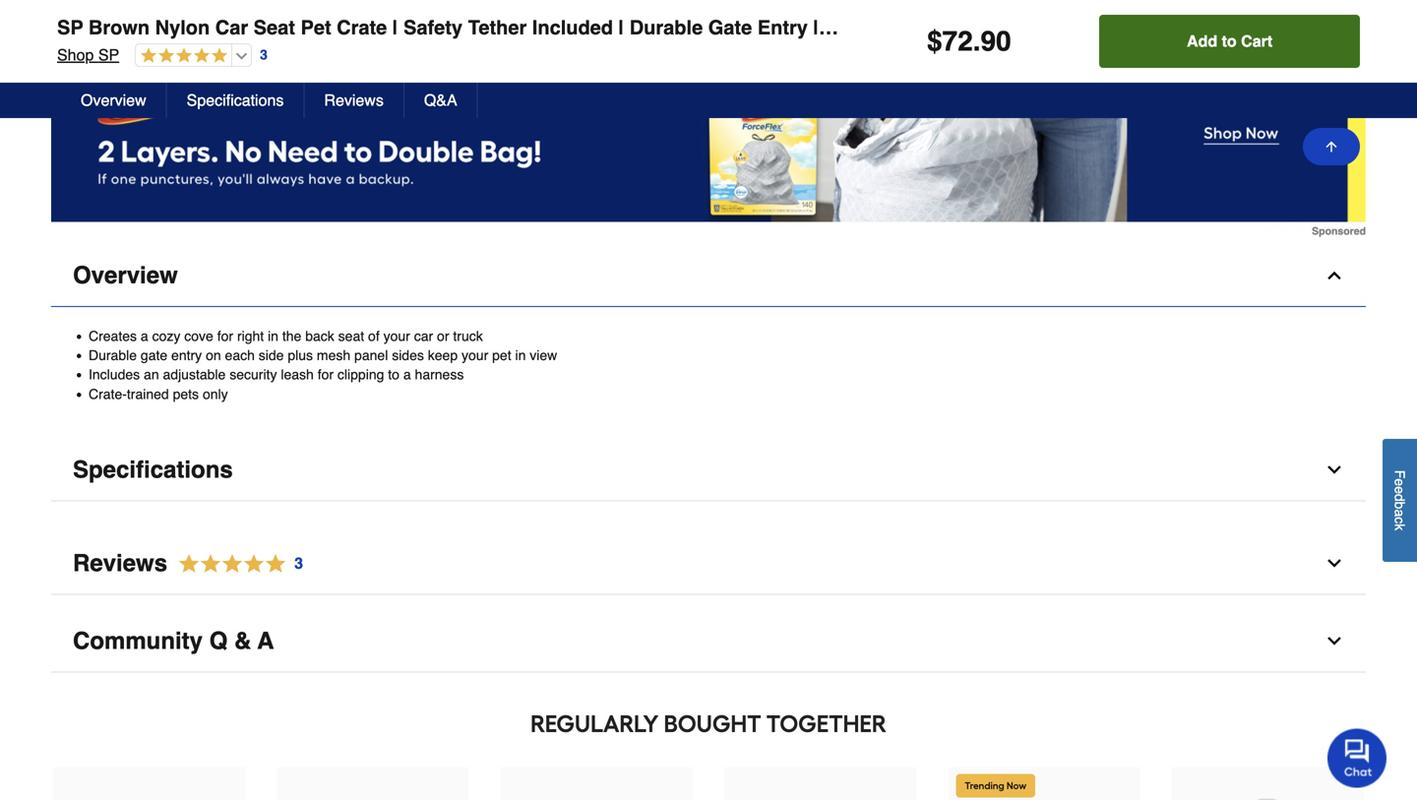 Task type: vqa. For each thing, say whether or not it's contained in the screenshot.
fourth | from the right
yes



Task type: locate. For each thing, give the bounding box(es) containing it.
1 horizontal spatial to
[[1222, 32, 1237, 50]]

for
[[217, 328, 233, 344], [318, 367, 334, 383]]

trained
[[127, 386, 169, 402]]

on
[[206, 347, 221, 363]]

0 horizontal spatial your
[[383, 328, 410, 344]]

for up on
[[217, 328, 233, 344]]

0 vertical spatial in
[[268, 328, 278, 344]]

only
[[203, 386, 228, 402]]

0 horizontal spatial reviews
[[73, 550, 167, 577]]

chat invite button image
[[1328, 728, 1388, 788]]

a down sides
[[403, 367, 411, 383]]

in left the
[[268, 328, 278, 344]]

3 | from the left
[[813, 16, 819, 39]]

e up b
[[1392, 486, 1408, 494]]

1 vertical spatial a
[[403, 367, 411, 383]]

5 stars image containing 3
[[167, 550, 304, 577]]

a
[[257, 627, 274, 654]]

your down truck on the top left of page
[[462, 347, 488, 363]]

|
[[393, 16, 398, 39], [619, 16, 624, 39], [813, 16, 819, 39], [996, 16, 1002, 39]]

| left mesh in the right of the page
[[813, 16, 819, 39]]

nilodor dog conditioner - tear & salt free, gallon size, essential oils for skin & fur image
[[1191, 796, 1345, 800]]

1 vertical spatial specifications button
[[51, 439, 1366, 501]]

2 horizontal spatial a
[[1392, 509, 1408, 517]]

2 | from the left
[[619, 16, 624, 39]]

1 vertical spatial for
[[318, 367, 334, 383]]

0 vertical spatial 5 stars image
[[136, 47, 227, 65]]

| right .
[[996, 16, 1002, 39]]

5 stars image down nylon
[[136, 47, 227, 65]]

$ 72 . 90
[[927, 26, 1011, 57]]

k
[[1392, 524, 1408, 531]]

0 vertical spatial overview button
[[61, 83, 167, 118]]

0 vertical spatial for
[[217, 328, 233, 344]]

chevron down image inside community q & a button
[[1325, 631, 1344, 651]]

1 vertical spatial specifications
[[73, 456, 233, 483]]

reviews down crate at the top left of the page
[[324, 91, 384, 109]]

1 vertical spatial 5 stars image
[[167, 550, 304, 577]]

overview up creates
[[73, 262, 178, 289]]

f e e d b a c k
[[1392, 470, 1408, 531]]

chevron down image
[[1325, 553, 1344, 573], [1325, 631, 1344, 651]]

panel
[[354, 347, 388, 363]]

0 vertical spatial specifications button
[[167, 83, 304, 118]]

to inside creates a cozy cove for right in the back seat of your car or truck durable gate entry on each side plus mesh panel sides keep your pet in view includes an adjustable security leash for clipping to a harness crate-trained pets only
[[388, 367, 400, 383]]

your up sides
[[383, 328, 410, 344]]

1 vertical spatial in
[[515, 347, 526, 363]]

specifications down "car"
[[187, 91, 284, 109]]

a
[[141, 328, 148, 344], [403, 367, 411, 383], [1392, 509, 1408, 517]]

reviews up community at the left of the page
[[73, 550, 167, 577]]

sp up shop
[[57, 16, 83, 39]]

specifications button
[[167, 83, 304, 118], [51, 439, 1366, 501]]

e
[[1392, 478, 1408, 486], [1392, 486, 1408, 494]]

specifications for bottommost specifications "button"
[[73, 456, 233, 483]]

to inside button
[[1222, 32, 1237, 50]]

adjustable
[[1007, 16, 1107, 39]]

f
[[1392, 470, 1408, 478]]

overview
[[81, 91, 146, 109], [73, 262, 178, 289]]

overview down shop sp
[[81, 91, 146, 109]]

mesh
[[824, 16, 875, 39]]

durable left gate
[[630, 16, 703, 39]]

5 stars image
[[136, 47, 227, 65], [167, 550, 304, 577]]

0 vertical spatial to
[[1222, 32, 1237, 50]]

0 horizontal spatial in
[[268, 328, 278, 344]]

in right pet
[[515, 347, 526, 363]]

truck
[[453, 328, 483, 344]]

arrow up image
[[1324, 139, 1339, 155]]

for down mesh
[[318, 367, 334, 383]]

cozy
[[152, 328, 180, 344]]

1 vertical spatial chevron down image
[[1325, 631, 1344, 651]]

0 vertical spatial reviews
[[324, 91, 384, 109]]

reviews
[[324, 91, 384, 109], [73, 550, 167, 577]]

view
[[530, 347, 557, 363]]

gate
[[141, 347, 167, 363]]

b
[[1392, 501, 1408, 509]]

chevron down image
[[1325, 460, 1344, 480]]

0 vertical spatial 3
[[260, 47, 268, 63]]

5 stars image up &
[[167, 550, 304, 577]]

overview button
[[61, 83, 167, 118], [51, 245, 1366, 307]]

or
[[437, 328, 449, 344]]

cove
[[184, 328, 213, 344]]

1 vertical spatial durable
[[89, 347, 137, 363]]

1 chevron down image from the top
[[1325, 553, 1344, 573]]

0 vertical spatial chevron down image
[[1325, 553, 1344, 573]]

0 vertical spatial specifications
[[187, 91, 284, 109]]

| right included
[[619, 16, 624, 39]]

pet pal pet adobe aluminum poop scoop - non-stick, jaw clamp, ideal for most sizes - easy clean-up for domestic animals image
[[967, 796, 1121, 800]]

e up d
[[1392, 478, 1408, 486]]

a inside button
[[1392, 509, 1408, 517]]

specifications down trained
[[73, 456, 233, 483]]

chevron down image for community q & a
[[1325, 631, 1344, 651]]

0 vertical spatial your
[[383, 328, 410, 344]]

community q & a button
[[51, 611, 1366, 673]]

1 horizontal spatial sp
[[98, 46, 119, 64]]

2 vertical spatial a
[[1392, 509, 1408, 517]]

1 vertical spatial to
[[388, 367, 400, 383]]

to right add
[[1222, 32, 1237, 50]]

add
[[1187, 32, 1217, 50]]

0 horizontal spatial to
[[388, 367, 400, 383]]

your
[[383, 328, 410, 344], [462, 347, 488, 363]]

0 vertical spatial a
[[141, 328, 148, 344]]

adjustable
[[163, 367, 226, 383]]

durable
[[630, 16, 703, 39], [89, 347, 137, 363]]

2 chevron down image from the top
[[1325, 631, 1344, 651]]

overview for the top overview button
[[81, 91, 146, 109]]

now
[[1007, 780, 1027, 792]]

0 vertical spatial durable
[[630, 16, 703, 39]]

1 horizontal spatial your
[[462, 347, 488, 363]]

security
[[230, 367, 277, 383]]

regularly bought together
[[531, 709, 887, 738]]

to
[[1222, 32, 1237, 50], [388, 367, 400, 383]]

sp brown nylon car seat pet crate | safety tether included | durable gate entry | mesh panel sides | adjustable security leash
[[57, 16, 1252, 39]]

sp
[[57, 16, 83, 39], [98, 46, 119, 64]]

seat
[[254, 16, 295, 39]]

harness
[[415, 367, 464, 383]]

specifications
[[187, 91, 284, 109], [73, 456, 233, 483]]

overview for bottom overview button
[[73, 262, 178, 289]]

sp down brown
[[98, 46, 119, 64]]

a up k
[[1392, 509, 1408, 517]]

crate
[[337, 16, 387, 39]]

durable inside creates a cozy cove for right in the back seat of your car or truck durable gate entry on each side plus mesh panel sides keep your pet in view includes an adjustable security leash for clipping to a harness crate-trained pets only
[[89, 347, 137, 363]]

mesh
[[317, 347, 351, 363]]

q&a
[[424, 91, 457, 109]]

1 horizontal spatial 3
[[294, 554, 303, 572]]

advertisement region
[[51, 43, 1366, 237]]

1 horizontal spatial durable
[[630, 16, 703, 39]]

shop sp
[[57, 46, 119, 64]]

| right crate at the top left of the page
[[393, 16, 398, 39]]

safety
[[403, 16, 463, 39]]

0 horizontal spatial durable
[[89, 347, 137, 363]]

community
[[73, 627, 203, 654]]

1 vertical spatial sp
[[98, 46, 119, 64]]

a up gate
[[141, 328, 148, 344]]

in
[[268, 328, 278, 344], [515, 347, 526, 363]]

0 vertical spatial overview
[[81, 91, 146, 109]]

4 | from the left
[[996, 16, 1002, 39]]

&
[[234, 627, 251, 654]]

to down sides
[[388, 367, 400, 383]]

0 horizontal spatial sp
[[57, 16, 83, 39]]

0 vertical spatial sp
[[57, 16, 83, 39]]

each
[[225, 347, 255, 363]]

regularly bought together heading
[[51, 704, 1366, 743]]

1 vertical spatial overview
[[73, 262, 178, 289]]

0 horizontal spatial for
[[217, 328, 233, 344]]

durable down creates
[[89, 347, 137, 363]]

1 | from the left
[[393, 16, 398, 39]]

1 horizontal spatial a
[[403, 367, 411, 383]]

3
[[260, 47, 268, 63], [294, 554, 303, 572]]

1 horizontal spatial reviews
[[324, 91, 384, 109]]



Task type: describe. For each thing, give the bounding box(es) containing it.
entry
[[171, 347, 202, 363]]

bought
[[664, 709, 761, 738]]

the
[[282, 328, 301, 344]]

creates
[[89, 328, 137, 344]]

brown
[[88, 16, 150, 39]]

1 e from the top
[[1392, 478, 1408, 486]]

1 vertical spatial reviews
[[73, 550, 167, 577]]

entry
[[758, 16, 808, 39]]

leash
[[1196, 16, 1252, 39]]

reviews button
[[304, 83, 404, 118]]

pets
[[173, 386, 199, 402]]

side
[[259, 347, 284, 363]]

included
[[532, 16, 613, 39]]

gate
[[708, 16, 752, 39]]

.
[[973, 26, 981, 57]]

tether
[[468, 16, 527, 39]]

reviews inside button
[[324, 91, 384, 109]]

q&a button
[[404, 83, 478, 118]]

car
[[215, 16, 248, 39]]

of
[[368, 328, 380, 344]]

an
[[144, 367, 159, 383]]

keep
[[428, 347, 458, 363]]

trending now link
[[948, 767, 1140, 800]]

1 vertical spatial 3
[[294, 554, 303, 572]]

trending now
[[965, 780, 1027, 792]]

q
[[209, 627, 228, 654]]

pet
[[492, 347, 511, 363]]

seat
[[338, 328, 364, 344]]

clipping
[[337, 367, 384, 383]]

add to cart button
[[1099, 15, 1360, 68]]

0 horizontal spatial 3
[[260, 47, 268, 63]]

plus
[[288, 347, 313, 363]]

1 horizontal spatial for
[[318, 367, 334, 383]]

chevron up image
[[1325, 266, 1344, 285]]

1 horizontal spatial in
[[515, 347, 526, 363]]

car
[[414, 328, 433, 344]]

includes
[[89, 367, 140, 383]]

right
[[237, 328, 264, 344]]

72
[[942, 26, 973, 57]]

1 vertical spatial overview button
[[51, 245, 1366, 307]]

leash
[[281, 367, 314, 383]]

community q & a
[[73, 627, 274, 654]]

f e e d b a c k button
[[1383, 439, 1417, 562]]

creates a cozy cove for right in the back seat of your car or truck durable gate entry on each side plus mesh panel sides keep your pet in view includes an adjustable security leash for clipping to a harness crate-trained pets only
[[89, 328, 557, 402]]

regularly
[[531, 709, 659, 738]]

panel
[[880, 16, 933, 39]]

1 vertical spatial your
[[462, 347, 488, 363]]

security
[[1112, 16, 1190, 39]]

sides
[[392, 347, 424, 363]]

cart
[[1241, 32, 1273, 50]]

pet
[[301, 16, 331, 39]]

shop
[[57, 46, 94, 64]]

90
[[981, 26, 1011, 57]]

together
[[766, 709, 887, 738]]

specifications for top specifications "button"
[[187, 91, 284, 109]]

back
[[305, 328, 334, 344]]

crate-
[[89, 386, 127, 402]]

trending
[[965, 780, 1004, 792]]

$
[[927, 26, 942, 57]]

add to cart
[[1187, 32, 1273, 50]]

sides
[[938, 16, 991, 39]]

2 e from the top
[[1392, 486, 1408, 494]]

d
[[1392, 494, 1408, 501]]

0 horizontal spatial a
[[141, 328, 148, 344]]

c
[[1392, 517, 1408, 524]]

chevron down image for reviews
[[1325, 553, 1344, 573]]

nylon
[[155, 16, 210, 39]]



